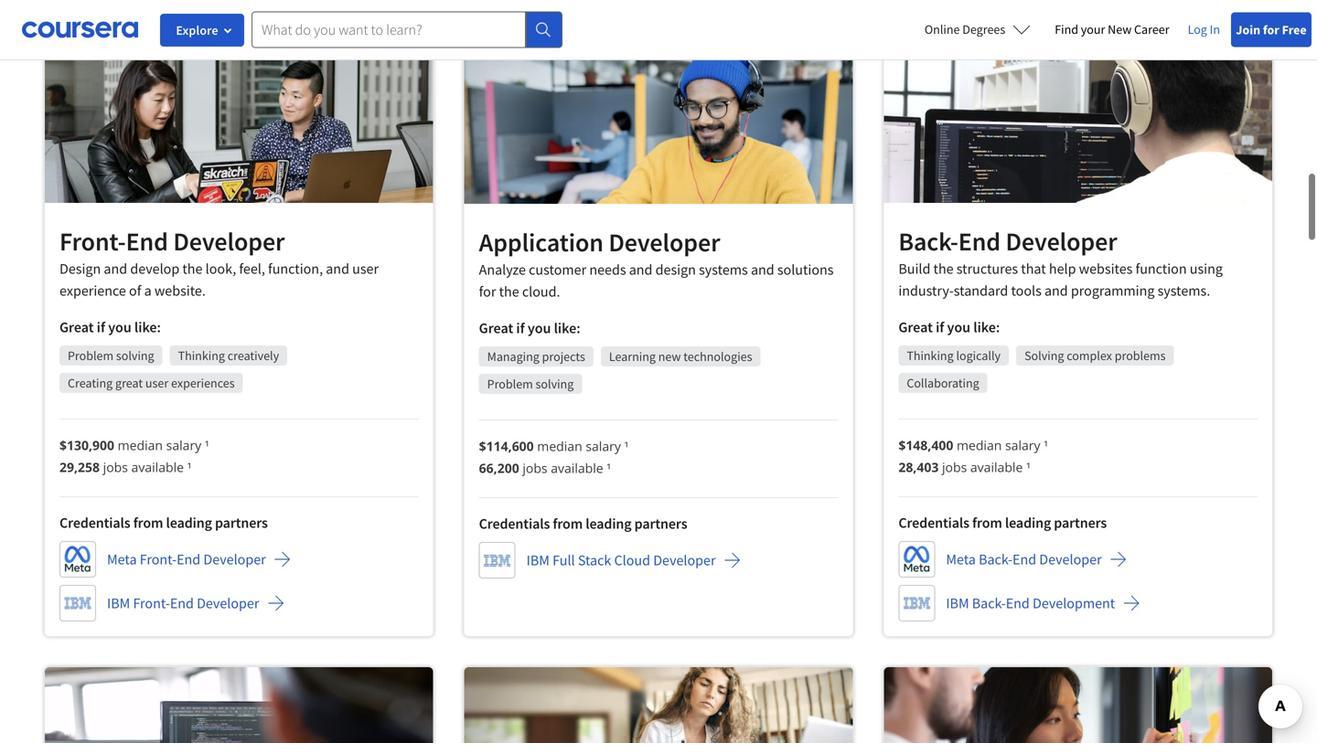 Task type: describe. For each thing, give the bounding box(es) containing it.
find
[[1055, 21, 1079, 38]]

back-end developer build the structures that help websites function using industry-standard tools and programming systems.
[[899, 225, 1223, 300]]

look,
[[206, 260, 236, 278]]

end for meta front-end developer
[[177, 551, 201, 569]]

28,403
[[899, 459, 939, 476]]

learning new technologies
[[609, 349, 753, 365]]

leading for back-
[[1006, 514, 1052, 532]]

websites
[[1079, 260, 1133, 278]]

managing
[[487, 349, 540, 365]]

meta front-end developer
[[107, 551, 266, 569]]

great for front-end developer
[[59, 318, 94, 337]]

great
[[115, 375, 143, 392]]

$114,600 median salary ¹ 66,200 jobs available ¹
[[479, 438, 629, 477]]

end inside the front-end developer design and develop the look, feel, function, and user experience of a website.
[[126, 225, 168, 258]]

front-end developer design and develop the look, feel, function, and user experience of a website.
[[59, 225, 379, 300]]

online degrees
[[925, 21, 1006, 38]]

and up experience
[[104, 260, 127, 278]]

stack
[[578, 552, 612, 570]]

and right needs on the left top
[[629, 261, 653, 279]]

cloud
[[615, 552, 651, 570]]

jobs for front-
[[103, 459, 128, 476]]

1 horizontal spatial problem solving
[[487, 376, 574, 393]]

ibm for front-end developer
[[107, 595, 130, 613]]

ibm inside "ibm full stack cloud developer" link
[[527, 552, 550, 570]]

the inside application developer analyze customer needs and design systems and solutions for the cloud.
[[499, 283, 519, 301]]

66,200
[[479, 460, 519, 477]]

your
[[1081, 21, 1106, 38]]

meta for back-
[[946, 551, 976, 569]]

cloud.
[[522, 283, 560, 301]]

developer inside the front-end developer design and develop the look, feel, function, and user experience of a website.
[[173, 225, 285, 258]]

application
[[479, 227, 604, 259]]

like: for application
[[554, 320, 581, 338]]

ibm front-end developer
[[107, 595, 259, 613]]

jobs for back-
[[943, 459, 967, 476]]

log in link
[[1179, 18, 1230, 40]]

learning
[[609, 349, 656, 365]]

solving
[[1025, 348, 1065, 364]]

1 horizontal spatial for
[[1264, 22, 1280, 38]]

meta back-end developer
[[946, 551, 1102, 569]]

projects
[[542, 349, 585, 365]]

the inside back-end developer build the structures that help websites function using industry-standard tools and programming systems.
[[934, 260, 954, 278]]

using
[[1190, 260, 1223, 278]]

logically
[[957, 348, 1001, 364]]

solving complex problems
[[1025, 348, 1166, 364]]

if for front-
[[97, 318, 105, 337]]

$148,400 median salary ¹ 28,403 jobs available ¹
[[899, 437, 1049, 476]]

ibm full stack cloud developer
[[527, 552, 716, 570]]

of
[[129, 282, 141, 300]]

salary for front-
[[166, 437, 202, 454]]

application developer analyze customer needs and design systems and solutions for the cloud.
[[479, 227, 834, 301]]

find your new career link
[[1046, 18, 1179, 41]]

great if you like: for back-
[[899, 318, 1000, 337]]

credentials from leading partners for application
[[479, 515, 688, 534]]

front- for ibm
[[133, 595, 170, 613]]

1 horizontal spatial problem
[[487, 376, 533, 393]]

you for application
[[528, 320, 551, 338]]

back- for meta
[[979, 551, 1013, 569]]

feel,
[[239, 260, 265, 278]]

a
[[144, 282, 152, 300]]

application developer image
[[465, 44, 853, 204]]

you for back-
[[948, 318, 971, 337]]

customer
[[529, 261, 587, 279]]

credentials from leading partners for back-
[[899, 514, 1107, 532]]

design
[[59, 260, 101, 278]]

systems
[[699, 261, 748, 279]]

median for back-
[[957, 437, 1002, 454]]

end for meta back-end developer
[[1013, 551, 1037, 569]]

1 horizontal spatial solving
[[536, 376, 574, 393]]

0 horizontal spatial user
[[145, 375, 169, 392]]

collaborating
[[907, 375, 980, 392]]

creatively
[[228, 348, 279, 364]]

industry-
[[899, 282, 954, 300]]

leading for application
[[586, 515, 632, 534]]

developer inside back-end developer build the structures that help websites function using industry-standard tools and programming systems.
[[1006, 225, 1118, 258]]

degrees
[[963, 21, 1006, 38]]

join for free
[[1237, 22, 1307, 38]]

ibm back-end development
[[946, 595, 1116, 613]]

experience
[[59, 282, 126, 300]]

great if you like: for front-
[[59, 318, 161, 337]]

tools
[[1012, 282, 1042, 300]]

systems.
[[1158, 282, 1211, 300]]

front- inside the front-end developer design and develop the look, feel, function, and user experience of a website.
[[59, 225, 126, 258]]

new
[[1108, 21, 1132, 38]]

new
[[659, 349, 681, 365]]

developer right cloud
[[654, 552, 716, 570]]

thinking logically
[[907, 348, 1001, 364]]

career
[[1135, 21, 1170, 38]]

thinking creatively
[[178, 348, 279, 364]]

creating great user experiences
[[68, 375, 235, 392]]

if for application
[[516, 320, 525, 338]]

end inside back-end developer build the structures that help websites function using industry-standard tools and programming systems.
[[959, 225, 1001, 258]]

that
[[1022, 260, 1047, 278]]

experiences
[[171, 375, 235, 392]]

like: for back-
[[974, 318, 1000, 337]]

$130,900 median salary ¹ 29,258 jobs available ¹
[[59, 437, 209, 476]]



Task type: locate. For each thing, give the bounding box(es) containing it.
salary inside $114,600 median salary ¹ 66,200 jobs available ¹
[[586, 438, 621, 455]]

problem
[[68, 348, 114, 364], [487, 376, 533, 393]]

meta
[[107, 551, 137, 569], [946, 551, 976, 569]]

0 horizontal spatial leading
[[166, 514, 212, 532]]

function,
[[268, 260, 323, 278]]

credentials down 66,200
[[479, 515, 550, 534]]

like:
[[134, 318, 161, 337], [974, 318, 1000, 337], [554, 320, 581, 338]]

problem solving up the great
[[68, 348, 154, 364]]

log in
[[1188, 21, 1221, 38]]

0 vertical spatial problem solving
[[68, 348, 154, 364]]

function
[[1136, 260, 1187, 278]]

0 horizontal spatial problem solving
[[68, 348, 154, 364]]

log
[[1188, 21, 1208, 38]]

1 vertical spatial for
[[479, 283, 496, 301]]

credentials from leading partners
[[59, 514, 268, 532], [899, 514, 1107, 532], [479, 515, 688, 534]]

2 horizontal spatial partners
[[1054, 514, 1107, 532]]

problem up creating in the left bottom of the page
[[68, 348, 114, 364]]

0 horizontal spatial jobs
[[103, 459, 128, 476]]

from for front-
[[133, 514, 163, 532]]

2 horizontal spatial credentials
[[899, 514, 970, 532]]

technologies
[[684, 349, 753, 365]]

solving down projects
[[536, 376, 574, 393]]

0 horizontal spatial like:
[[134, 318, 161, 337]]

1 thinking from the left
[[178, 348, 225, 364]]

and down help
[[1045, 282, 1069, 300]]

and right function,
[[326, 260, 350, 278]]

programming
[[1071, 282, 1155, 300]]

development
[[1033, 595, 1116, 613]]

0 horizontal spatial meta
[[107, 551, 137, 569]]

leading up meta front-end developer
[[166, 514, 212, 532]]

1 horizontal spatial credentials
[[479, 515, 550, 534]]

2 horizontal spatial great
[[899, 318, 933, 337]]

front- for meta
[[140, 551, 177, 569]]

needs
[[590, 261, 626, 279]]

back- down meta back-end developer link
[[973, 595, 1006, 613]]

0 horizontal spatial credentials from leading partners
[[59, 514, 268, 532]]

1 vertical spatial solving
[[536, 376, 574, 393]]

thinking for thinking logically
[[907, 348, 954, 364]]

1 meta from the left
[[107, 551, 137, 569]]

1 horizontal spatial thinking
[[907, 348, 954, 364]]

median inside $130,900 median salary ¹ 29,258 jobs available ¹
[[118, 437, 163, 454]]

salary for application
[[586, 438, 621, 455]]

jobs for application
[[523, 460, 548, 477]]

leading up "ibm full stack cloud developer" link on the bottom
[[586, 515, 632, 534]]

0 horizontal spatial credentials
[[59, 514, 130, 532]]

available inside $114,600 median salary ¹ 66,200 jobs available ¹
[[551, 460, 604, 477]]

find your new career
[[1055, 21, 1170, 38]]

credentials for application
[[479, 515, 550, 534]]

jobs right 29,258
[[103, 459, 128, 476]]

back- inside back-end developer build the structures that help websites function using industry-standard tools and programming systems.
[[899, 225, 959, 258]]

$148,400
[[899, 437, 954, 454]]

0 horizontal spatial salary
[[166, 437, 202, 454]]

end down meta back-end developer link
[[1006, 595, 1030, 613]]

and right systems
[[751, 261, 775, 279]]

jobs right 28,403
[[943, 459, 967, 476]]

2 vertical spatial front-
[[133, 595, 170, 613]]

coursera image
[[22, 15, 138, 44]]

available right 66,200
[[551, 460, 604, 477]]

1 horizontal spatial leading
[[586, 515, 632, 534]]

partners up meta front-end developer
[[215, 514, 268, 532]]

salary for back-
[[1006, 437, 1041, 454]]

user inside the front-end developer design and develop the look, feel, function, and user experience of a website.
[[352, 260, 379, 278]]

developer up design
[[609, 227, 721, 259]]

1 vertical spatial problem solving
[[487, 376, 574, 393]]

1 horizontal spatial the
[[499, 283, 519, 301]]

full
[[553, 552, 575, 570]]

back-
[[899, 225, 959, 258], [979, 551, 1013, 569], [973, 595, 1006, 613]]

2 horizontal spatial ibm
[[946, 595, 970, 613]]

0 horizontal spatial median
[[118, 437, 163, 454]]

you
[[108, 318, 132, 337], [948, 318, 971, 337], [528, 320, 551, 338]]

meta back-end developer link
[[899, 542, 1128, 578]]

1 horizontal spatial jobs
[[523, 460, 548, 477]]

and
[[104, 260, 127, 278], [326, 260, 350, 278], [629, 261, 653, 279], [751, 261, 775, 279], [1045, 282, 1069, 300]]

meta for front-
[[107, 551, 137, 569]]

end up "ibm back-end development" link
[[1013, 551, 1037, 569]]

online
[[925, 21, 960, 38]]

median for front-
[[118, 437, 163, 454]]

user right the great
[[145, 375, 169, 392]]

from up 'meta front-end developer' link
[[133, 514, 163, 532]]

0 horizontal spatial ibm
[[107, 595, 130, 613]]

free
[[1283, 22, 1307, 38]]

2 horizontal spatial available
[[971, 459, 1023, 476]]

end up "structures"
[[959, 225, 1001, 258]]

credentials from leading partners up 'meta front-end developer' link
[[59, 514, 268, 532]]

thinking
[[178, 348, 225, 364], [907, 348, 954, 364]]

1 horizontal spatial meta
[[946, 551, 976, 569]]

from up the 'full' at the left
[[553, 515, 583, 534]]

developer inside application developer analyze customer needs and design systems and solutions for the cloud.
[[609, 227, 721, 259]]

join
[[1237, 22, 1261, 38]]

2 horizontal spatial salary
[[1006, 437, 1041, 454]]

problem solving down managing projects
[[487, 376, 574, 393]]

ibm
[[527, 552, 550, 570], [107, 595, 130, 613], [946, 595, 970, 613]]

$114,600
[[479, 438, 534, 455]]

0 vertical spatial front-
[[59, 225, 126, 258]]

meta up "ibm back-end development" link
[[946, 551, 976, 569]]

developer up development
[[1040, 551, 1102, 569]]

in
[[1210, 21, 1221, 38]]

the down the analyze
[[499, 283, 519, 301]]

0 horizontal spatial for
[[479, 283, 496, 301]]

leading
[[166, 514, 212, 532], [1006, 514, 1052, 532], [586, 515, 632, 534]]

1 horizontal spatial great
[[479, 320, 514, 338]]

problems
[[1115, 348, 1166, 364]]

end up develop
[[126, 225, 168, 258]]

great for back-end developer
[[899, 318, 933, 337]]

ibm back-end development link
[[899, 586, 1141, 622]]

developer up ibm front-end developer
[[203, 551, 266, 569]]

problem down managing
[[487, 376, 533, 393]]

like: for front-
[[134, 318, 161, 337]]

0 horizontal spatial great if you like:
[[59, 318, 161, 337]]

analyze
[[479, 261, 526, 279]]

jobs right 66,200
[[523, 460, 548, 477]]

great
[[59, 318, 94, 337], [899, 318, 933, 337], [479, 320, 514, 338]]

2 meta from the left
[[946, 551, 976, 569]]

1 vertical spatial back-
[[979, 551, 1013, 569]]

1 horizontal spatial median
[[537, 438, 583, 455]]

you down of
[[108, 318, 132, 337]]

credentials down 29,258
[[59, 514, 130, 532]]

partners
[[215, 514, 268, 532], [1054, 514, 1107, 532], [635, 515, 688, 534]]

1 horizontal spatial ibm
[[527, 552, 550, 570]]

1 vertical spatial front-
[[140, 551, 177, 569]]

0 vertical spatial solving
[[116, 348, 154, 364]]

1 horizontal spatial available
[[551, 460, 604, 477]]

partners for back-end developer
[[1054, 514, 1107, 532]]

0 horizontal spatial from
[[133, 514, 163, 532]]

jobs inside $114,600 median salary ¹ 66,200 jobs available ¹
[[523, 460, 548, 477]]

ibm down meta back-end developer link
[[946, 595, 970, 613]]

¹
[[205, 437, 209, 454], [1044, 437, 1049, 454], [625, 438, 629, 455], [187, 459, 192, 476], [1027, 459, 1031, 476], [607, 460, 611, 477]]

leading up 'meta back-end developer'
[[1006, 514, 1052, 532]]

0 horizontal spatial available
[[131, 459, 184, 476]]

0 vertical spatial user
[[352, 260, 379, 278]]

thinking up collaborating
[[907, 348, 954, 364]]

for inside application developer analyze customer needs and design systems and solutions for the cloud.
[[479, 283, 496, 301]]

if
[[97, 318, 105, 337], [936, 318, 945, 337], [516, 320, 525, 338]]

ibm inside the ibm front-end developer link
[[107, 595, 130, 613]]

front- down 'meta front-end developer' link
[[133, 595, 170, 613]]

great down the industry- at the top of page
[[899, 318, 933, 337]]

1 horizontal spatial like:
[[554, 320, 581, 338]]

online degrees button
[[910, 9, 1046, 49]]

1 horizontal spatial salary
[[586, 438, 621, 455]]

1 horizontal spatial from
[[553, 515, 583, 534]]

0 vertical spatial problem
[[68, 348, 114, 364]]

0 horizontal spatial partners
[[215, 514, 268, 532]]

2 horizontal spatial you
[[948, 318, 971, 337]]

1 horizontal spatial user
[[352, 260, 379, 278]]

you for front-
[[108, 318, 132, 337]]

credentials from leading partners up stack
[[479, 515, 688, 534]]

developer up help
[[1006, 225, 1118, 258]]

median right $148,400
[[957, 437, 1002, 454]]

available right 29,258
[[131, 459, 184, 476]]

available right 28,403
[[971, 459, 1023, 476]]

available for application
[[551, 460, 604, 477]]

2 thinking from the left
[[907, 348, 954, 364]]

standard
[[954, 282, 1009, 300]]

1 vertical spatial user
[[145, 375, 169, 392]]

$130,900
[[59, 437, 114, 454]]

great if you like:
[[59, 318, 161, 337], [899, 318, 1000, 337], [479, 320, 581, 338]]

0 horizontal spatial thinking
[[178, 348, 225, 364]]

median right $114,600
[[537, 438, 583, 455]]

if up thinking logically
[[936, 318, 945, 337]]

creating
[[68, 375, 113, 392]]

back- up "ibm back-end development" link
[[979, 551, 1013, 569]]

0 vertical spatial back-
[[899, 225, 959, 258]]

1 horizontal spatial you
[[528, 320, 551, 338]]

complex
[[1067, 348, 1113, 364]]

credentials from leading partners up meta back-end developer link
[[899, 514, 1107, 532]]

end up ibm front-end developer
[[177, 551, 201, 569]]

end for ibm front-end developer
[[170, 595, 194, 613]]

like: down a
[[134, 318, 161, 337]]

front-
[[59, 225, 126, 258], [140, 551, 177, 569], [133, 595, 170, 613]]

2 horizontal spatial leading
[[1006, 514, 1052, 532]]

from
[[133, 514, 163, 532], [973, 514, 1003, 532], [553, 515, 583, 534]]

credentials from leading partners for front-
[[59, 514, 268, 532]]

2 horizontal spatial credentials from leading partners
[[899, 514, 1107, 532]]

0 horizontal spatial problem
[[68, 348, 114, 364]]

jobs inside $148,400 median salary ¹ 28,403 jobs available ¹
[[943, 459, 967, 476]]

great up managing
[[479, 320, 514, 338]]

ibm full stack cloud developer link
[[479, 543, 742, 579]]

0 vertical spatial for
[[1264, 22, 1280, 38]]

partners for application developer
[[635, 515, 688, 534]]

median inside $148,400 median salary ¹ 28,403 jobs available ¹
[[957, 437, 1002, 454]]

great down experience
[[59, 318, 94, 337]]

develop
[[130, 260, 180, 278]]

partners up cloud
[[635, 515, 688, 534]]

jobs
[[103, 459, 128, 476], [943, 459, 967, 476], [523, 460, 548, 477]]

the up the industry- at the top of page
[[934, 260, 954, 278]]

jobs inside $130,900 median salary ¹ 29,258 jobs available ¹
[[103, 459, 128, 476]]

from for back-
[[973, 514, 1003, 532]]

help
[[1049, 260, 1077, 278]]

credentials for back-
[[899, 514, 970, 532]]

salary
[[166, 437, 202, 454], [1006, 437, 1041, 454], [586, 438, 621, 455]]

website.
[[155, 282, 206, 300]]

front- up the ibm front-end developer link
[[140, 551, 177, 569]]

available for front-
[[131, 459, 184, 476]]

from up meta back-end developer link
[[973, 514, 1003, 532]]

2 horizontal spatial the
[[934, 260, 954, 278]]

2 horizontal spatial jobs
[[943, 459, 967, 476]]

for
[[1264, 22, 1280, 38], [479, 283, 496, 301]]

join for free link
[[1232, 12, 1312, 47]]

you up thinking logically
[[948, 318, 971, 337]]

What do you want to learn? text field
[[252, 11, 526, 48]]

great if you like: up managing projects
[[479, 320, 581, 338]]

solving
[[116, 348, 154, 364], [536, 376, 574, 393]]

partners for front-end developer
[[215, 514, 268, 532]]

1 horizontal spatial partners
[[635, 515, 688, 534]]

credentials down 28,403
[[899, 514, 970, 532]]

2 horizontal spatial great if you like:
[[899, 318, 1000, 337]]

ibm left the 'full' at the left
[[527, 552, 550, 570]]

user right function,
[[352, 260, 379, 278]]

2 vertical spatial back-
[[973, 595, 1006, 613]]

29,258
[[59, 459, 100, 476]]

if up managing
[[516, 320, 525, 338]]

credentials for front-
[[59, 514, 130, 532]]

1 horizontal spatial great if you like:
[[479, 320, 581, 338]]

meta up the ibm front-end developer link
[[107, 551, 137, 569]]

great if you like: up thinking logically
[[899, 318, 1000, 337]]

the inside the front-end developer design and develop the look, feel, function, and user experience of a website.
[[182, 260, 203, 278]]

developer down meta front-end developer
[[197, 595, 259, 613]]

thinking for thinking creatively
[[178, 348, 225, 364]]

like: up logically at the right top of page
[[974, 318, 1000, 337]]

None search field
[[252, 11, 563, 48]]

0 horizontal spatial solving
[[116, 348, 154, 364]]

solutions
[[778, 261, 834, 279]]

salary inside $130,900 median salary ¹ 29,258 jobs available ¹
[[166, 437, 202, 454]]

thinking up experiences
[[178, 348, 225, 364]]

median inside $114,600 median salary ¹ 66,200 jobs available ¹
[[537, 438, 583, 455]]

1 horizontal spatial credentials from leading partners
[[479, 515, 688, 534]]

front- up design
[[59, 225, 126, 258]]

for right join
[[1264, 22, 1280, 38]]

great if you like: for application
[[479, 320, 581, 338]]

1 vertical spatial problem
[[487, 376, 533, 393]]

design
[[656, 261, 696, 279]]

2 horizontal spatial like:
[[974, 318, 1000, 337]]

for down the analyze
[[479, 283, 496, 301]]

managing projects
[[487, 349, 585, 365]]

back- up build
[[899, 225, 959, 258]]

ibm for back-end developer
[[946, 595, 970, 613]]

and inside back-end developer build the structures that help websites function using industry-standard tools and programming systems.
[[1045, 282, 1069, 300]]

explore
[[176, 22, 218, 38]]

build
[[899, 260, 931, 278]]

median for application
[[537, 438, 583, 455]]

like: up projects
[[554, 320, 581, 338]]

problem solving
[[68, 348, 154, 364], [487, 376, 574, 393]]

salary inside $148,400 median salary ¹ 28,403 jobs available ¹
[[1006, 437, 1041, 454]]

end down meta front-end developer
[[170, 595, 194, 613]]

partners up 'meta back-end developer'
[[1054, 514, 1107, 532]]

available inside $130,900 median salary ¹ 29,258 jobs available ¹
[[131, 459, 184, 476]]

2 horizontal spatial from
[[973, 514, 1003, 532]]

available inside $148,400 median salary ¹ 28,403 jobs available ¹
[[971, 459, 1023, 476]]

0 horizontal spatial if
[[97, 318, 105, 337]]

credentials
[[59, 514, 130, 532], [899, 514, 970, 532], [479, 515, 550, 534]]

great for application developer
[[479, 320, 514, 338]]

end for ibm back-end development
[[1006, 595, 1030, 613]]

2 horizontal spatial if
[[936, 318, 945, 337]]

developer
[[173, 225, 285, 258], [1006, 225, 1118, 258], [609, 227, 721, 259], [203, 551, 266, 569], [1040, 551, 1102, 569], [654, 552, 716, 570], [197, 595, 259, 613]]

developer up look,
[[173, 225, 285, 258]]

ibm front-end developer link
[[59, 586, 285, 622]]

0 horizontal spatial the
[[182, 260, 203, 278]]

solving up the great
[[116, 348, 154, 364]]

the
[[182, 260, 203, 278], [934, 260, 954, 278], [499, 283, 519, 301]]

leading for front-
[[166, 514, 212, 532]]

you up managing projects
[[528, 320, 551, 338]]

available for back-
[[971, 459, 1023, 476]]

ibm down 'meta front-end developer' link
[[107, 595, 130, 613]]

ibm inside "ibm back-end development" link
[[946, 595, 970, 613]]

0 horizontal spatial great
[[59, 318, 94, 337]]

median right $130,900
[[118, 437, 163, 454]]

if down experience
[[97, 318, 105, 337]]

user
[[352, 260, 379, 278], [145, 375, 169, 392]]

great if you like: down experience
[[59, 318, 161, 337]]

if for back-
[[936, 318, 945, 337]]

explore button
[[160, 14, 244, 47]]

back- for ibm
[[973, 595, 1006, 613]]

structures
[[957, 260, 1019, 278]]

1 horizontal spatial if
[[516, 320, 525, 338]]

meta front-end developer link
[[59, 542, 292, 578]]

the up website.
[[182, 260, 203, 278]]

0 horizontal spatial you
[[108, 318, 132, 337]]

from for application
[[553, 515, 583, 534]]

2 horizontal spatial median
[[957, 437, 1002, 454]]



Task type: vqa. For each thing, say whether or not it's contained in the screenshot.
left Thinking
yes



